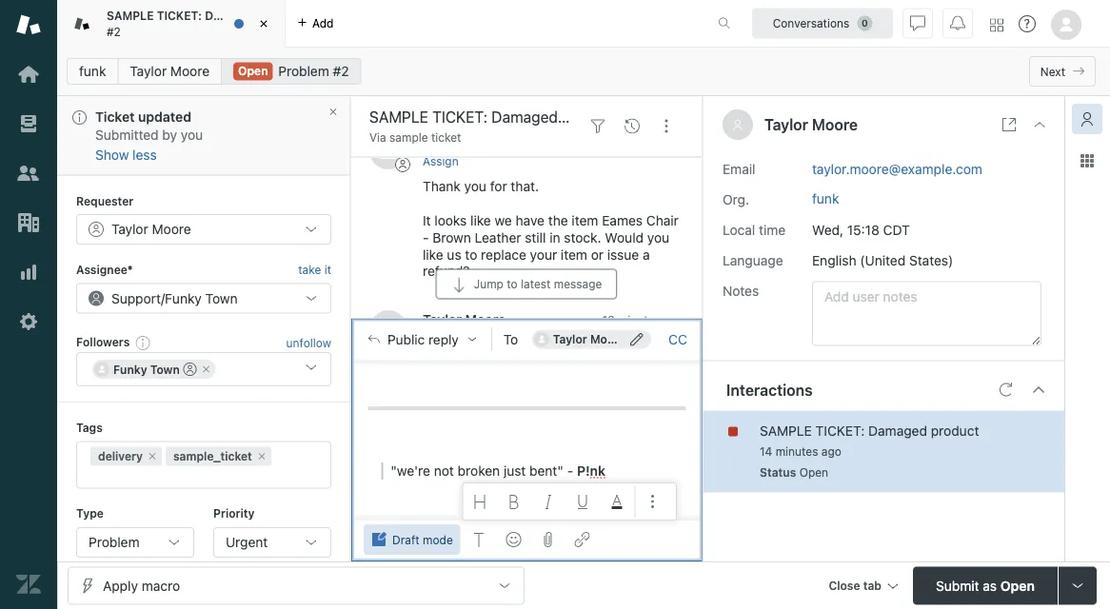 Task type: describe. For each thing, give the bounding box(es) containing it.
alert containing ticket updated
[[57, 96, 350, 175]]

taylor moore link inside conversationlabel log
[[423, 312, 506, 328]]

ticket
[[95, 109, 135, 125]]

funky inside option
[[113, 362, 147, 376]]

problem button
[[76, 527, 194, 557]]

support / funky town
[[111, 290, 238, 306]]

we
[[495, 212, 512, 228]]

assign button
[[423, 153, 459, 170]]

#2 inside sample ticket: damaged product #2
[[107, 25, 121, 38]]

to inside button
[[507, 278, 518, 291]]

updated
[[138, 109, 191, 125]]

english
[[812, 252, 856, 268]]

taylor moore inside requester element
[[111, 221, 191, 237]]

underline (cmd u) image
[[576, 494, 591, 509]]

taylor moore down the additional actions 'image'
[[553, 333, 626, 346]]

interactions
[[726, 381, 813, 399]]

apps image
[[1080, 153, 1095, 169]]

ago inside conversationlabel log
[[664, 314, 684, 327]]

less
[[133, 146, 157, 162]]

2 vertical spatial open
[[1000, 578, 1035, 594]]

draft
[[392, 533, 419, 546]]

issue
[[607, 246, 639, 262]]

get help image
[[1019, 15, 1036, 32]]

close ticket collision notification image
[[327, 106, 339, 118]]

(united
[[860, 252, 906, 268]]

that.
[[511, 178, 539, 194]]

tabs tab list
[[57, 0, 698, 48]]

1 vertical spatial funk link
[[812, 190, 839, 206]]

via
[[369, 131, 386, 144]]

tags
[[76, 420, 103, 434]]

0 horizontal spatial taylor moore link
[[117, 58, 222, 85]]

it looks like we have the item
[[423, 212, 602, 228]]

replace
[[481, 246, 526, 262]]

email
[[723, 161, 755, 177]]

- inside the public reply composer draft mode text field
[[567, 463, 573, 479]]

public
[[387, 331, 425, 347]]

looks
[[434, 212, 467, 228]]

italic (cmd i) image
[[541, 494, 557, 509]]

conversations
[[773, 17, 849, 30]]

sample ticket: damaged product #2
[[107, 9, 305, 38]]

jump
[[474, 278, 504, 291]]

reply
[[428, 331, 459, 347]]

cdt
[[883, 222, 910, 238]]

urgent button
[[213, 527, 331, 557]]

via sample ticket
[[369, 131, 461, 144]]

status
[[760, 466, 796, 479]]

have
[[516, 212, 545, 228]]

customers image
[[16, 161, 41, 186]]

ago inside sample ticket: damaged product 14 minutes ago status open
[[821, 445, 841, 458]]

p!nk
[[577, 463, 606, 479]]

conversationlabel log
[[350, 116, 703, 370]]

thank you for that.
[[423, 178, 539, 194]]

zendesk support image
[[16, 12, 41, 37]]

info on adding followers image
[[135, 334, 151, 350]]

minutes inside sample ticket: damaged product 14 minutes ago status open
[[776, 445, 818, 458]]

problem for problem
[[89, 534, 140, 550]]

problem #2
[[278, 63, 349, 79]]

show
[[95, 146, 129, 162]]

button displays agent's chat status as invisible. image
[[910, 16, 925, 31]]

views image
[[16, 111, 41, 136]]

1 horizontal spatial like
[[470, 212, 491, 228]]

leather
[[475, 229, 521, 245]]

15:18
[[847, 222, 879, 238]]

eames
[[602, 212, 643, 228]]

admin image
[[16, 309, 41, 334]]

funky town
[[113, 362, 180, 376]]

requester
[[76, 194, 134, 207]]

for
[[490, 178, 507, 194]]

thank
[[423, 178, 461, 194]]

chair
[[646, 212, 679, 228]]

take it
[[298, 262, 331, 276]]

user image
[[732, 119, 744, 130]]

apply
[[103, 578, 138, 594]]

remove image inside "funky town" option
[[201, 363, 212, 375]]

main element
[[0, 0, 57, 609]]

draft mode button
[[364, 525, 461, 555]]

user image
[[734, 120, 742, 130]]

12
[[602, 314, 614, 327]]

funkytownclown1@gmail.com image
[[94, 361, 109, 377]]

bent"
[[529, 463, 564, 479]]

ticket: for sample ticket: damaged product #2
[[157, 9, 202, 22]]

stock.
[[564, 229, 601, 245]]

moore inside taylor moore link
[[170, 63, 210, 79]]

unfollow button
[[286, 333, 331, 351]]

macro
[[142, 578, 180, 594]]

language
[[723, 252, 783, 268]]

as
[[983, 578, 997, 594]]

by
[[162, 127, 177, 143]]

item inside eames chair - brown leather still in stock. would you like us to replace your item or issue a refund?
[[561, 246, 587, 262]]

priority
[[213, 506, 255, 520]]

view more details image
[[1002, 117, 1017, 132]]

sample for sample ticket: damaged product #2
[[107, 9, 154, 22]]

local
[[723, 222, 755, 238]]

org.
[[723, 191, 749, 207]]

14
[[760, 445, 772, 458]]

zendesk image
[[16, 572, 41, 597]]

hide composer image
[[519, 311, 534, 326]]

moore inside requester element
[[152, 221, 191, 237]]

funky town option
[[92, 359, 216, 378]]

next button
[[1029, 56, 1096, 87]]

product for sample ticket: damaged product 14 minutes ago status open
[[931, 423, 979, 438]]

user is an agent image
[[183, 362, 197, 376]]

take
[[298, 262, 321, 276]]

support
[[111, 290, 161, 306]]

ticket: for sample ticket: damaged product 14 minutes ago status open
[[816, 423, 865, 438]]

next
[[1040, 65, 1065, 78]]

organizations image
[[16, 210, 41, 235]]

apply macro
[[103, 578, 180, 594]]

assignee* element
[[76, 283, 331, 313]]

type
[[76, 506, 104, 520]]

show less button
[[95, 146, 157, 163]]

us
[[447, 246, 461, 262]]

insert emojis image
[[506, 532, 521, 547]]

it
[[324, 262, 331, 276]]

tab
[[863, 579, 882, 593]]

refund?
[[423, 263, 470, 279]]

moore up taylor.moore@example.com
[[812, 116, 858, 134]]

followers
[[76, 335, 130, 349]]

damaged for sample ticket: damaged product 14 minutes ago status open
[[868, 423, 927, 438]]

close
[[829, 579, 860, 593]]

remove image
[[147, 450, 158, 462]]

take it button
[[298, 260, 331, 279]]

would
[[605, 229, 644, 245]]

eames chair - brown leather still in stock. would you like us to replace your item or issue a refund?
[[423, 212, 679, 279]]

taylor.moore@example.com image
[[534, 332, 549, 347]]

jump to latest message
[[474, 278, 602, 291]]

it
[[423, 212, 431, 228]]

problem for problem #2
[[278, 63, 329, 79]]

sample for sample ticket: damaged product 14 minutes ago status open
[[760, 423, 812, 438]]

moore down '12'
[[590, 333, 626, 346]]

delivery
[[98, 449, 143, 463]]

close image inside tab
[[254, 14, 273, 33]]

edit user image
[[630, 333, 644, 346]]

town inside the assignee* element
[[205, 290, 238, 306]]

broken
[[458, 463, 500, 479]]

minutes inside conversationlabel log
[[618, 314, 660, 327]]

unfollow
[[286, 335, 331, 349]]

ticket updated submitted by you show less
[[95, 109, 203, 162]]



Task type: locate. For each thing, give the bounding box(es) containing it.
1 vertical spatial like
[[423, 246, 443, 262]]

mode
[[423, 533, 453, 546]]

0 vertical spatial ago
[[664, 314, 684, 327]]

0 vertical spatial problem
[[278, 63, 329, 79]]

ago
[[664, 314, 684, 327], [821, 445, 841, 458]]

sample
[[389, 131, 428, 144]]

1 vertical spatial ticket:
[[816, 423, 865, 438]]

open inside sample ticket: damaged product 14 minutes ago status open
[[799, 466, 828, 479]]

english (united states)
[[812, 252, 953, 268]]

assignee*
[[76, 262, 133, 276]]

taylor down the additional actions 'image'
[[553, 333, 587, 346]]

reporting image
[[16, 260, 41, 285]]

1 vertical spatial -
[[567, 463, 573, 479]]

assign
[[423, 155, 459, 168]]

taylor down requester
[[111, 221, 148, 237]]

1 vertical spatial you
[[464, 178, 486, 194]]

submit as open
[[936, 578, 1035, 594]]

1 vertical spatial minutes
[[776, 445, 818, 458]]

close image left add dropdown button
[[254, 14, 273, 33]]

sample inside sample ticket: damaged product 14 minutes ago status open
[[760, 423, 812, 438]]

urgent
[[226, 534, 268, 550]]

0 vertical spatial to
[[465, 246, 477, 262]]

local time
[[723, 222, 786, 238]]

1 vertical spatial product
[[931, 423, 979, 438]]

zendesk products image
[[990, 19, 1003, 32]]

taylor inside requester element
[[111, 221, 148, 237]]

open left problem #2
[[238, 64, 268, 78]]

bold (cmd b) image
[[507, 494, 522, 509]]

taylor up updated
[[130, 63, 167, 79]]

1 horizontal spatial sample
[[760, 423, 812, 438]]

town left user is an agent image
[[150, 362, 180, 376]]

you inside ticket updated submitted by you show less
[[181, 127, 203, 143]]

Add user notes text field
[[812, 281, 1041, 346]]

ago right 14
[[821, 445, 841, 458]]

taylor moore inside secondary "element"
[[130, 63, 210, 79]]

secondary element
[[57, 52, 1110, 90]]

filter image
[[590, 119, 605, 134]]

notes
[[723, 283, 759, 299]]

1 vertical spatial close image
[[1032, 117, 1047, 132]]

0 vertical spatial open
[[238, 64, 268, 78]]

0 vertical spatial -
[[423, 229, 429, 245]]

damaged inside sample ticket: damaged product 14 minutes ago status open
[[868, 423, 927, 438]]

conversations button
[[752, 8, 893, 39]]

sample ticket: damaged product 14 minutes ago status open
[[760, 423, 979, 479]]

funk up ticket
[[79, 63, 106, 79]]

1 horizontal spatial funky
[[165, 290, 202, 306]]

taylor moore inside conversationlabel log
[[423, 312, 506, 328]]

minutes
[[618, 314, 660, 327], [776, 445, 818, 458]]

1 horizontal spatial close image
[[1032, 117, 1047, 132]]

0 horizontal spatial funk link
[[67, 58, 118, 85]]

remove image right user is an agent image
[[201, 363, 212, 375]]

0 vertical spatial like
[[470, 212, 491, 228]]

events image
[[625, 119, 640, 134]]

0 horizontal spatial problem
[[89, 534, 140, 550]]

sample inside sample ticket: damaged product #2
[[107, 9, 154, 22]]

just
[[504, 463, 526, 479]]

open right as
[[1000, 578, 1035, 594]]

1 horizontal spatial -
[[567, 463, 573, 479]]

12 minutes ago text field
[[602, 314, 684, 327]]

remove image
[[201, 363, 212, 375], [256, 450, 267, 462]]

public reply
[[387, 331, 459, 347]]

funk link up wed, on the right top of the page
[[812, 190, 839, 206]]

ticket: inside sample ticket: damaged product #2
[[157, 9, 202, 22]]

product for sample ticket: damaged product #2
[[261, 9, 305, 22]]

0 horizontal spatial damaged
[[205, 9, 258, 22]]

to
[[503, 331, 518, 347]]

1 vertical spatial sample
[[760, 423, 812, 438]]

1 horizontal spatial town
[[205, 290, 238, 306]]

2 horizontal spatial open
[[1000, 578, 1035, 594]]

- down it
[[423, 229, 429, 245]]

funky right support at the left of page
[[165, 290, 202, 306]]

problem inside popup button
[[89, 534, 140, 550]]

time
[[759, 222, 786, 238]]

a
[[643, 246, 650, 262]]

town inside option
[[150, 362, 180, 376]]

2 horizontal spatial you
[[647, 229, 669, 245]]

/
[[161, 290, 165, 306]]

problem down add dropdown button
[[278, 63, 329, 79]]

moore up to on the bottom left
[[465, 312, 506, 328]]

0 horizontal spatial product
[[261, 9, 305, 22]]

add
[[312, 17, 334, 30]]

taylor moore
[[130, 63, 210, 79], [764, 116, 858, 134], [111, 221, 191, 237], [423, 312, 506, 328], [553, 333, 626, 346]]

0 horizontal spatial #2
[[107, 25, 121, 38]]

you
[[181, 127, 203, 143], [464, 178, 486, 194], [647, 229, 669, 245]]

funky right funkytownclown1@gmail.com image
[[113, 362, 147, 376]]

item
[[572, 212, 598, 228], [561, 246, 587, 262]]

to
[[465, 246, 477, 262], [507, 278, 518, 291]]

funky inside the assignee* element
[[165, 290, 202, 306]]

taylor right user icon
[[764, 116, 808, 134]]

still
[[525, 229, 546, 245]]

format text image
[[472, 532, 487, 547]]

alert
[[57, 96, 350, 175]]

14 minutes ago text field
[[760, 445, 841, 458]]

1 horizontal spatial minutes
[[776, 445, 818, 458]]

draft mode
[[392, 533, 453, 546]]

close tab
[[829, 579, 882, 593]]

-
[[423, 229, 429, 245], [567, 463, 573, 479]]

0 vertical spatial #2
[[107, 25, 121, 38]]

0 horizontal spatial remove image
[[201, 363, 212, 375]]

get started image
[[16, 62, 41, 87]]

notifications image
[[950, 16, 965, 31]]

requester element
[[76, 214, 331, 244]]

latest
[[521, 278, 551, 291]]

1 horizontal spatial problem
[[278, 63, 329, 79]]

1 vertical spatial #2
[[333, 63, 349, 79]]

moore inside conversationlabel log
[[465, 312, 506, 328]]

to right the jump
[[507, 278, 518, 291]]

close image
[[254, 14, 273, 33], [1032, 117, 1047, 132]]

1 vertical spatial town
[[150, 362, 180, 376]]

minutes up status
[[776, 445, 818, 458]]

1 vertical spatial funk
[[812, 190, 839, 206]]

customer context image
[[1080, 111, 1095, 127]]

0 horizontal spatial to
[[465, 246, 477, 262]]

Subject field
[[366, 106, 577, 129]]

close image right view more details image
[[1032, 117, 1047, 132]]

damaged for sample ticket: damaged product #2
[[205, 9, 258, 22]]

add button
[[286, 0, 345, 47]]

- inside eames chair - brown leather still in stock. would you like us to replace your item or issue a refund?
[[423, 229, 429, 245]]

0 vertical spatial funky
[[165, 290, 202, 306]]

0 vertical spatial town
[[205, 290, 238, 306]]

0 vertical spatial close image
[[254, 14, 273, 33]]

1 horizontal spatial #2
[[333, 63, 349, 79]]

product
[[261, 9, 305, 22], [931, 423, 979, 438]]

states)
[[909, 252, 953, 268]]

like left us
[[423, 246, 443, 262]]

0 horizontal spatial ticket:
[[157, 9, 202, 22]]

#2 up "close ticket collision notification" icon
[[333, 63, 349, 79]]

tab containing sample ticket: damaged product
[[57, 0, 305, 48]]

message
[[554, 278, 602, 291]]

remove image right the sample_ticket
[[256, 450, 267, 462]]

problem
[[278, 63, 329, 79], [89, 534, 140, 550]]

tab
[[57, 0, 305, 48]]

open inside secondary "element"
[[238, 64, 268, 78]]

ticket:
[[157, 9, 202, 22], [816, 423, 865, 438]]

product inside sample ticket: damaged product #2
[[261, 9, 305, 22]]

sample
[[107, 9, 154, 22], [760, 423, 812, 438]]

minutes up edit user image
[[618, 314, 660, 327]]

like left we
[[470, 212, 491, 228]]

taylor inside conversationlabel log
[[423, 312, 462, 328]]

taylor inside secondary "element"
[[130, 63, 167, 79]]

1 horizontal spatial remove image
[[256, 450, 267, 462]]

headings image
[[473, 494, 488, 509]]

0 vertical spatial ticket:
[[157, 9, 202, 22]]

1 vertical spatial to
[[507, 278, 518, 291]]

like
[[470, 212, 491, 228], [423, 246, 443, 262]]

1 horizontal spatial taylor moore link
[[423, 312, 506, 328]]

wed,
[[812, 222, 844, 238]]

moore down sample ticket: damaged product #2
[[170, 63, 210, 79]]

product inside sample ticket: damaged product 14 minutes ago status open
[[931, 423, 979, 438]]

0 vertical spatial sample
[[107, 9, 154, 22]]

add attachment image
[[540, 532, 556, 547]]

0 vertical spatial funk link
[[67, 58, 118, 85]]

taylor moore down requester
[[111, 221, 191, 237]]

1 vertical spatial funky
[[113, 362, 147, 376]]

sample_ticket
[[173, 449, 252, 463]]

your
[[530, 246, 557, 262]]

0 horizontal spatial like
[[423, 246, 443, 262]]

#2 inside secondary "element"
[[333, 63, 349, 79]]

1 vertical spatial open
[[799, 466, 828, 479]]

0 horizontal spatial open
[[238, 64, 268, 78]]

like inside eames chair - brown leather still in stock. would you like us to replace your item or issue a refund?
[[423, 246, 443, 262]]

0 horizontal spatial funk
[[79, 63, 106, 79]]

- left p!nk
[[567, 463, 573, 479]]

problem inside secondary "element"
[[278, 63, 329, 79]]

1 horizontal spatial to
[[507, 278, 518, 291]]

town right /
[[205, 290, 238, 306]]

cc
[[668, 331, 687, 347]]

taylor up reply
[[423, 312, 462, 328]]

12 minutes ago
[[602, 314, 684, 327]]

not
[[434, 463, 454, 479]]

damaged
[[205, 9, 258, 22], [868, 423, 927, 438]]

1 vertical spatial damaged
[[868, 423, 927, 438]]

funk link up ticket
[[67, 58, 118, 85]]

1 horizontal spatial product
[[931, 423, 979, 438]]

0 horizontal spatial sample
[[107, 9, 154, 22]]

0 vertical spatial remove image
[[201, 363, 212, 375]]

add link (cmd k) image
[[575, 532, 590, 547]]

you right by on the left top of page
[[181, 127, 203, 143]]

1 vertical spatial remove image
[[256, 450, 267, 462]]

taylor
[[130, 63, 167, 79], [764, 116, 808, 134], [111, 221, 148, 237], [423, 312, 462, 328], [553, 333, 587, 346]]

#2 right zendesk support icon
[[107, 25, 121, 38]]

close tab button
[[820, 567, 905, 608]]

0 vertical spatial damaged
[[205, 9, 258, 22]]

additional actions image
[[572, 313, 587, 328]]

ago up 'cc'
[[664, 314, 684, 327]]

0 horizontal spatial ago
[[664, 314, 684, 327]]

wed, 15:18 cdt
[[812, 222, 910, 238]]

taylor moore right user icon
[[764, 116, 858, 134]]

1 horizontal spatial ticket:
[[816, 423, 865, 438]]

to right us
[[465, 246, 477, 262]]

taylor moore up updated
[[130, 63, 210, 79]]

0 vertical spatial product
[[261, 9, 305, 22]]

displays possible ticket submission types image
[[1070, 578, 1085, 594]]

item up stock.
[[572, 212, 598, 228]]

funk link
[[67, 58, 118, 85], [812, 190, 839, 206]]

0 horizontal spatial close image
[[254, 14, 273, 33]]

0 vertical spatial funk
[[79, 63, 106, 79]]

1 horizontal spatial funk
[[812, 190, 839, 206]]

"we're not broken just bent" - p!nk
[[391, 463, 606, 479]]

submitted
[[95, 127, 159, 143]]

the
[[548, 212, 568, 228]]

1 horizontal spatial you
[[464, 178, 486, 194]]

1 horizontal spatial damaged
[[868, 423, 927, 438]]

0 vertical spatial taylor moore link
[[117, 58, 222, 85]]

taylor moore link up reply
[[423, 312, 506, 328]]

funk up wed, on the right top of the page
[[812, 190, 839, 206]]

moore up support / funky town
[[152, 221, 191, 237]]

followers element
[[76, 352, 331, 386]]

0 horizontal spatial town
[[150, 362, 180, 376]]

item down stock.
[[561, 246, 587, 262]]

0 vertical spatial you
[[181, 127, 203, 143]]

to inside eames chair - brown leather still in stock. would you like us to replace your item or issue a refund?
[[465, 246, 477, 262]]

you down chair
[[647, 229, 669, 245]]

ticket: inside sample ticket: damaged product 14 minutes ago status open
[[816, 423, 865, 438]]

or
[[591, 246, 604, 262]]

open down 14 minutes ago text box
[[799, 466, 828, 479]]

taylor.moore@example.com
[[812, 161, 982, 177]]

0 horizontal spatial minutes
[[618, 314, 660, 327]]

1 vertical spatial problem
[[89, 534, 140, 550]]

0 horizontal spatial -
[[423, 229, 429, 245]]

0 horizontal spatial funky
[[113, 362, 147, 376]]

"we're
[[391, 463, 430, 479]]

Public reply composer Draft mode text field
[[360, 338, 694, 539]]

1 horizontal spatial funk link
[[812, 190, 839, 206]]

1 vertical spatial ago
[[821, 445, 841, 458]]

0 horizontal spatial you
[[181, 127, 203, 143]]

problem down type
[[89, 534, 140, 550]]

public reply button
[[351, 320, 491, 360]]

1 vertical spatial taylor moore link
[[423, 312, 506, 328]]

taylor moore link
[[117, 58, 222, 85], [423, 312, 506, 328]]

1 vertical spatial item
[[561, 246, 587, 262]]

1 horizontal spatial ago
[[821, 445, 841, 458]]

you inside eames chair - brown leather still in stock. would you like us to replace your item or issue a refund?
[[647, 229, 669, 245]]

you left for
[[464, 178, 486, 194]]

ticket actions image
[[659, 119, 674, 134]]

2 vertical spatial you
[[647, 229, 669, 245]]

funk inside secondary "element"
[[79, 63, 106, 79]]

taylor moore up reply
[[423, 312, 506, 328]]

1 horizontal spatial open
[[799, 466, 828, 479]]

damaged inside sample ticket: damaged product #2
[[205, 9, 258, 22]]

0 vertical spatial item
[[572, 212, 598, 228]]

0 vertical spatial minutes
[[618, 314, 660, 327]]

funk link inside secondary "element"
[[67, 58, 118, 85]]

taylor moore link up updated
[[117, 58, 222, 85]]



Task type: vqa. For each thing, say whether or not it's contained in the screenshot.
minutes inside CONVERSATIONLABEL log
yes



